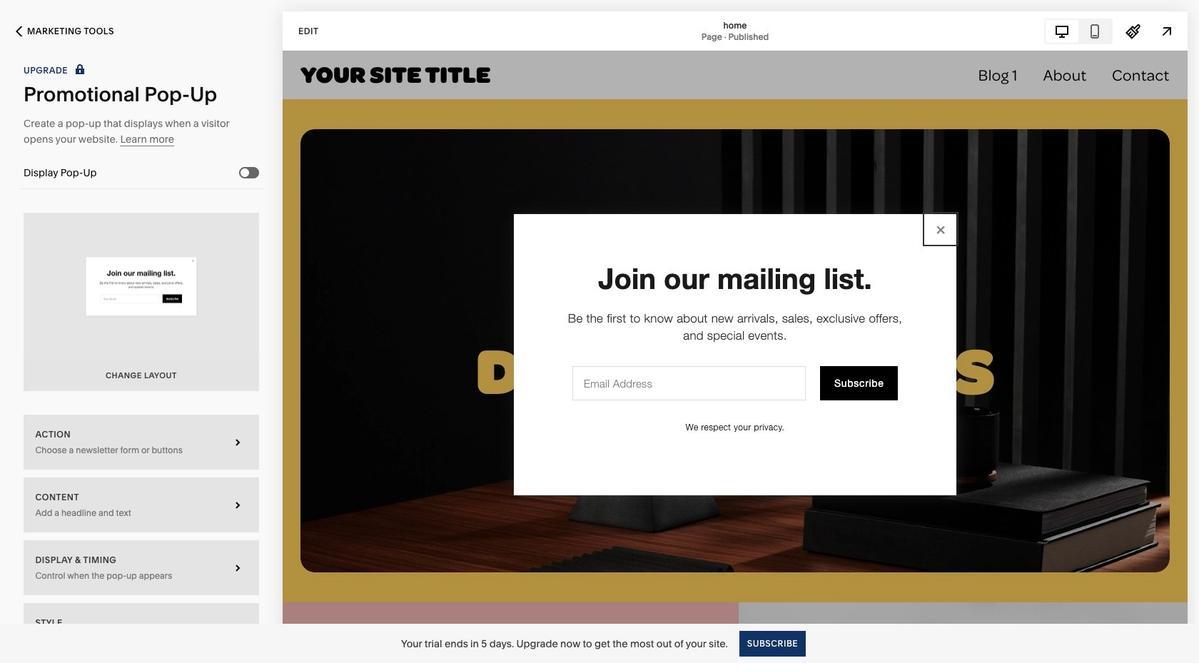 Task type: vqa. For each thing, say whether or not it's contained in the screenshot.
Page Title text box
no



Task type: locate. For each thing, give the bounding box(es) containing it.
tab list
[[1046, 20, 1112, 42]]

feature gate lock image
[[72, 63, 88, 79]]

style image
[[1126, 23, 1142, 39]]

mobile image
[[1087, 23, 1103, 39]]

site preview image
[[1159, 23, 1175, 39]]



Task type: describe. For each thing, give the bounding box(es) containing it.
Display Pop-Up checkbox
[[241, 168, 249, 177]]

overlay center card 01 image
[[24, 213, 259, 360]]

desktop image
[[1055, 23, 1070, 39]]



